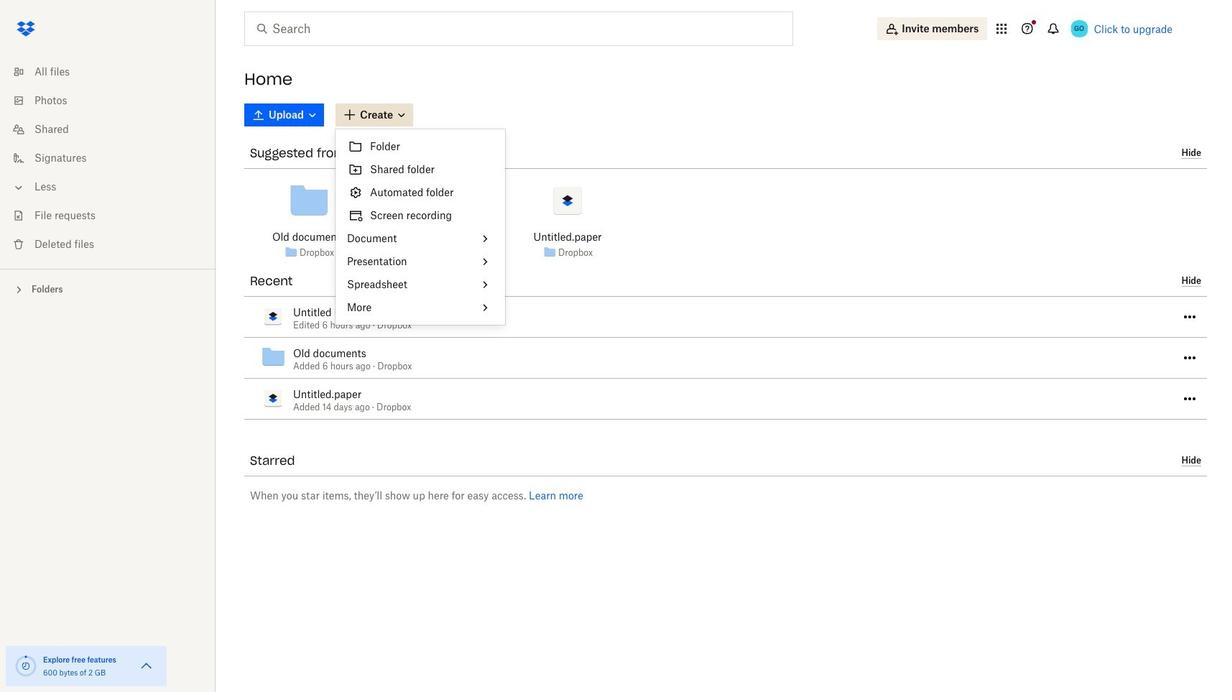 Task type: locate. For each thing, give the bounding box(es) containing it.
2 menu item from the top
[[336, 158, 505, 181]]

list
[[0, 49, 216, 269]]

dropbox image
[[12, 14, 40, 43]]

8 menu item from the top
[[336, 296, 505, 319]]

7 menu item from the top
[[336, 273, 505, 296]]

main content
[[233, 101, 1208, 692]]

5 menu item from the top
[[336, 227, 505, 250]]

menu item
[[336, 135, 505, 158], [336, 158, 505, 181], [336, 181, 505, 204], [336, 204, 505, 227], [336, 227, 505, 250], [336, 250, 505, 273], [336, 273, 505, 296], [336, 296, 505, 319]]

1 menu item from the top
[[336, 135, 505, 158]]

6 menu item from the top
[[336, 250, 505, 273]]



Task type: describe. For each thing, give the bounding box(es) containing it.
4 menu item from the top
[[336, 204, 505, 227]]

less image
[[12, 180, 26, 195]]

3 menu item from the top
[[336, 181, 505, 204]]



Task type: vqa. For each thing, say whether or not it's contained in the screenshot.
fourth menu item
yes



